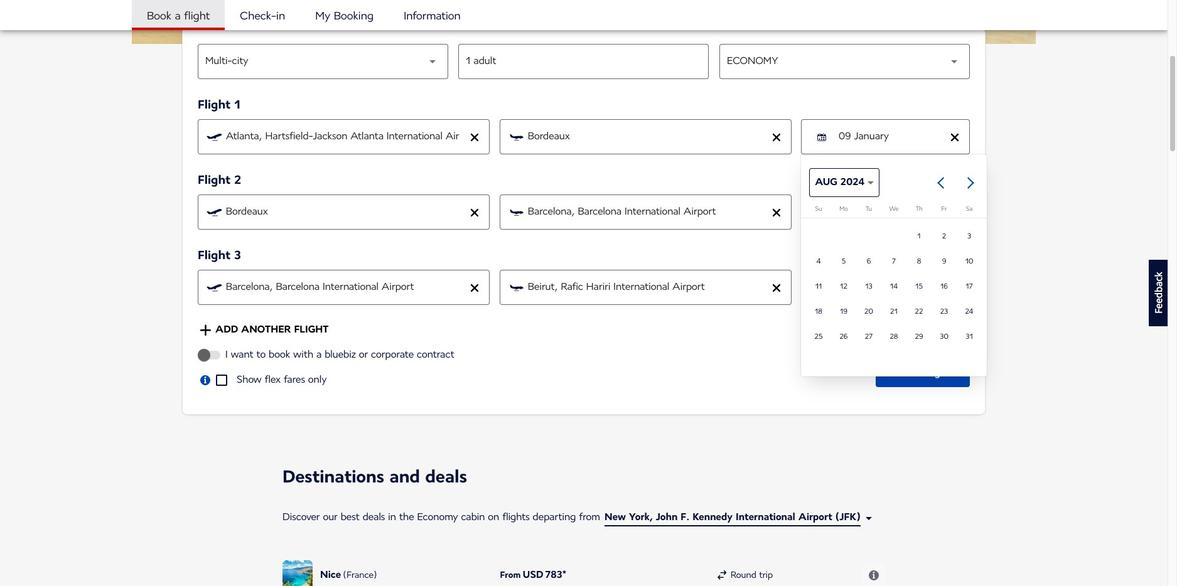 Task type: describe. For each thing, give the bounding box(es) containing it.
mo
[[840, 206, 848, 213]]

1 vertical spatial in
[[388, 512, 396, 523]]

i
[[225, 349, 228, 361]]

14 button
[[882, 274, 907, 299]]

contract
[[417, 349, 454, 361]]

4
[[817, 257, 821, 265]]

my booking
[[315, 10, 374, 23]]

show
[[237, 374, 262, 386]]

flight 2
[[198, 173, 241, 188]]

17
[[966, 282, 973, 290]]

cabin
[[461, 512, 485, 523]]

in inside navigation
[[276, 10, 285, 23]]

flight for flight 3
[[198, 249, 231, 263]]

my
[[315, 10, 331, 23]]

7 button
[[882, 249, 907, 274]]

16
[[941, 282, 948, 290]]

14
[[890, 282, 898, 290]]

sa
[[966, 206, 973, 213]]

26
[[840, 333, 848, 341]]

clear selected origin image for flight 3
[[470, 284, 479, 293]]

clear selected destination image for 1
[[772, 133, 781, 142]]

6 button
[[857, 249, 882, 274]]

best
[[341, 512, 360, 523]]

23
[[940, 307, 948, 316]]

check-in
[[240, 10, 285, 23]]

clear dates image for flight 3
[[951, 284, 960, 293]]

no color image inside the add another flight "button"
[[200, 325, 211, 336]]

25
[[815, 333, 823, 341]]

8
[[917, 257, 921, 265]]

clear selected destination image
[[772, 284, 781, 293]]

add another flight
[[215, 324, 329, 336]]

29 button
[[907, 324, 932, 349]]

1 horizontal spatial no color image
[[958, 252, 967, 261]]

12 button
[[831, 274, 857, 299]]

11
[[815, 282, 822, 290]]

navigation containing book a flight
[[132, 0, 1036, 30]]

grid containing 1
[[806, 206, 982, 349]]

2 inside search field
[[234, 173, 241, 188]]

add
[[215, 324, 238, 336]]

22 button
[[907, 299, 932, 324]]

5 button
[[831, 249, 857, 274]]

30
[[940, 333, 949, 341]]

information
[[404, 10, 461, 23]]

aug 2024
[[815, 176, 865, 188]]

aug 2024 button
[[810, 168, 880, 198]]

departing
[[533, 512, 576, 523]]

13 button
[[857, 274, 882, 299]]

departure date field for flight 3
[[839, 280, 945, 295]]

28 button
[[882, 324, 907, 349]]

31
[[966, 333, 973, 341]]

11 button
[[806, 274, 831, 299]]

usd 783*
[[523, 569, 567, 581]]

row containing 25
[[806, 324, 982, 349]]

30 button
[[932, 324, 957, 349]]

8 button
[[907, 249, 932, 274]]

13
[[865, 282, 873, 290]]

destinations
[[283, 468, 384, 488]]

departure date field for flight 2
[[839, 205, 945, 220]]

27 button
[[857, 324, 882, 349]]

check-
[[240, 10, 276, 23]]

corporate
[[371, 349, 414, 361]]

or
[[359, 349, 368, 361]]

only
[[308, 374, 327, 386]]

20
[[865, 307, 873, 316]]

clear dates image for flight 1
[[951, 133, 960, 142]]

nice (france)
[[320, 569, 377, 581]]

departure date field for flight 1
[[839, 129, 945, 144]]

clear selected origin image for flight 1
[[470, 133, 479, 142]]

to
[[256, 349, 266, 361]]

22
[[915, 307, 923, 316]]

19
[[840, 307, 848, 316]]

on
[[488, 512, 499, 523]]

29
[[915, 333, 923, 341]]

aug
[[815, 176, 838, 188]]

1 horizontal spatial deals
[[425, 468, 467, 488]]

from
[[500, 571, 521, 581]]

flight for flight 2
[[198, 173, 231, 188]]

4 button
[[806, 249, 831, 274]]

27
[[865, 333, 873, 341]]

we
[[890, 206, 899, 213]]

trip
[[759, 571, 773, 581]]

26 button
[[831, 324, 857, 349]]

economy
[[417, 512, 458, 523]]

3 button
[[957, 224, 982, 249]]



Task type: vqa. For each thing, say whether or not it's contained in the screenshot.


Task type: locate. For each thing, give the bounding box(es) containing it.
show flex fares only
[[237, 374, 327, 386]]

fares
[[284, 374, 305, 386]]

18 button
[[806, 299, 831, 324]]

4 row from the top
[[806, 299, 982, 324]]

6
[[867, 257, 871, 265]]

1 clear dates image from the top
[[951, 133, 960, 142]]

row containing 11
[[806, 274, 982, 299]]

0 horizontal spatial deals
[[363, 512, 385, 523]]

9
[[942, 257, 947, 265]]

0 vertical spatial 1
[[234, 98, 241, 112]]

0 horizontal spatial 1
[[234, 98, 241, 112]]

2 clear dates image from the top
[[951, 284, 960, 293]]

3 row from the top
[[806, 274, 982, 299]]

(france)
[[343, 571, 377, 581]]

23 button
[[932, 299, 957, 324]]

5
[[842, 257, 846, 265]]

booking
[[334, 10, 374, 23]]

16 button
[[932, 274, 957, 299]]

1 vertical spatial a
[[316, 349, 322, 361]]

flight 1
[[198, 98, 241, 112]]

clear dates image
[[951, 133, 960, 142], [951, 284, 960, 293]]

1 vertical spatial 1
[[918, 232, 921, 240]]

none search field containing flight 1
[[198, 44, 970, 404]]

2
[[234, 173, 241, 188], [942, 232, 946, 240]]

18
[[815, 307, 823, 316]]

no color image right 9 button
[[958, 252, 967, 261]]

in left the
[[388, 512, 396, 523]]

24 button
[[957, 299, 982, 324]]

0 vertical spatial a
[[175, 10, 181, 23]]

another
[[241, 324, 291, 336]]

no color image
[[958, 252, 967, 261], [200, 325, 211, 336]]

0 horizontal spatial 2
[[234, 173, 241, 188]]

1 flight from the top
[[198, 98, 231, 112]]

0 vertical spatial 2
[[234, 173, 241, 188]]

3 inside search field
[[234, 249, 241, 263]]

with
[[293, 349, 313, 361]]

0 vertical spatial clear selected destination image
[[772, 133, 781, 142]]

book a flight link
[[132, 0, 225, 30]]

2 button
[[932, 224, 957, 249]]

bluebiz
[[325, 349, 356, 361]]

3
[[968, 232, 972, 240], [234, 249, 241, 263]]

1 vertical spatial no color image
[[200, 325, 211, 336]]

0 vertical spatial no color image
[[958, 252, 967, 261]]

departure date field up 1 button
[[839, 205, 945, 220]]

0 horizontal spatial 3
[[234, 249, 241, 263]]

15 button
[[907, 274, 932, 299]]

2 flight from the top
[[198, 173, 231, 188]]

1 row from the top
[[806, 224, 982, 249]]

information link
[[389, 0, 476, 30]]

book
[[147, 10, 171, 23]]

21
[[891, 307, 898, 316]]

1 vertical spatial clear selected origin image
[[470, 208, 479, 217]]

discover
[[283, 512, 320, 523]]

1 horizontal spatial a
[[316, 349, 322, 361]]

1 clear selected origin image from the top
[[470, 133, 479, 142]]

clear selected origin image for flight 2
[[470, 208, 479, 217]]

0 horizontal spatial a
[[175, 10, 181, 23]]

discover our best deals in the economy cabin on flights departing from
[[283, 512, 600, 523]]

1 horizontal spatial 1
[[918, 232, 921, 240]]

0 vertical spatial flight
[[198, 98, 231, 112]]

21 button
[[882, 299, 907, 324]]

19 button
[[831, 299, 857, 324]]

add another flight button
[[198, 323, 329, 338]]

1 horizontal spatial 2
[[942, 232, 946, 240]]

None search field
[[198, 44, 970, 404]]

5 row from the top
[[806, 324, 982, 349]]

clear selected destination image
[[772, 133, 781, 142], [772, 208, 781, 217]]

0 horizontal spatial in
[[276, 10, 285, 23]]

15
[[916, 282, 923, 290]]

row containing 1
[[806, 224, 982, 249]]

book a flight
[[147, 10, 210, 23]]

flex
[[265, 374, 281, 386]]

our
[[323, 512, 338, 523]]

24
[[966, 307, 974, 316]]

navigation
[[132, 0, 1036, 30]]

3 clear selected origin image from the top
[[470, 284, 479, 293]]

2 vertical spatial clear selected origin image
[[470, 284, 479, 293]]

1 button
[[907, 224, 932, 249]]

3 inside button
[[968, 232, 972, 240]]

2 inside "button"
[[942, 232, 946, 240]]

1 vertical spatial clear selected destination image
[[772, 208, 781, 217]]

0 vertical spatial deals
[[425, 468, 467, 488]]

nice
[[320, 569, 341, 581]]

departure date field up 21 at bottom
[[839, 280, 945, 295]]

2 clear selected origin image from the top
[[470, 208, 479, 217]]

fr
[[942, 206, 947, 213]]

2024
[[841, 176, 865, 188]]

my booking link
[[300, 0, 389, 30]]

1 inside button
[[918, 232, 921, 240]]

flight
[[198, 98, 231, 112], [198, 173, 231, 188], [198, 249, 231, 263]]

grid
[[806, 206, 982, 349]]

1 inside search field
[[234, 98, 241, 112]]

flight
[[294, 324, 329, 336]]

tu
[[866, 206, 872, 213]]

20 button
[[857, 299, 882, 324]]

3 flight from the top
[[198, 249, 231, 263]]

1 horizontal spatial 3
[[968, 232, 972, 240]]

0 vertical spatial 3
[[968, 232, 972, 240]]

0 vertical spatial in
[[276, 10, 285, 23]]

2 vertical spatial departure date field
[[839, 280, 945, 295]]

row containing 4
[[806, 249, 982, 274]]

a right with
[[316, 349, 322, 361]]

1 vertical spatial flight
[[198, 173, 231, 188]]

tab list
[[182, 7, 986, 29]]

1 vertical spatial deals
[[363, 512, 385, 523]]

1 vertical spatial departure date field
[[839, 205, 945, 220]]

no color image left add
[[200, 325, 211, 336]]

3 departure date field from the top
[[839, 280, 945, 295]]

1 vertical spatial 3
[[234, 249, 241, 263]]

check-in link
[[225, 0, 300, 30]]

su
[[815, 206, 822, 213]]

0 vertical spatial clear selected origin image
[[470, 133, 479, 142]]

from usd 783*
[[500, 569, 567, 581]]

flight for flight 1
[[198, 98, 231, 112]]

2 departure date field from the top
[[839, 205, 945, 220]]

row containing 18
[[806, 299, 982, 324]]

28
[[890, 333, 898, 341]]

destinations and deals
[[283, 468, 467, 488]]

clear selected destination image for 2
[[772, 208, 781, 217]]

17 button
[[957, 274, 982, 299]]

view fare conditions for this deal to nice, france. image
[[869, 571, 879, 581]]

in
[[276, 10, 285, 23], [388, 512, 396, 523]]

Departure date field
[[839, 129, 945, 144], [839, 205, 945, 220], [839, 280, 945, 295]]

and
[[390, 468, 420, 488]]

0 vertical spatial departure date field
[[839, 129, 945, 144]]

1 horizontal spatial in
[[388, 512, 396, 523]]

flight
[[184, 10, 210, 23]]

round
[[731, 571, 757, 581]]

31 button
[[957, 324, 982, 349]]

1 clear selected destination image from the top
[[772, 133, 781, 142]]

0 horizontal spatial no color image
[[200, 325, 211, 336]]

clear selected origin image
[[470, 133, 479, 142], [470, 208, 479, 217], [470, 284, 479, 293]]

Passengers field
[[466, 54, 702, 69]]

flight 3
[[198, 249, 241, 263]]

2 vertical spatial flight
[[198, 249, 231, 263]]

flights
[[502, 512, 530, 523]]

in left the "my" at the top of page
[[276, 10, 285, 23]]

2 clear selected destination image from the top
[[772, 208, 781, 217]]

0 vertical spatial clear dates image
[[951, 133, 960, 142]]

no color image
[[718, 571, 727, 581]]

1 departure date field from the top
[[839, 129, 945, 144]]

th
[[916, 206, 923, 213]]

1 vertical spatial clear dates image
[[951, 284, 960, 293]]

25 button
[[806, 324, 831, 349]]

9 button
[[932, 249, 957, 274]]

1 vertical spatial 2
[[942, 232, 946, 240]]

2 row from the top
[[806, 249, 982, 274]]

a inside search field
[[316, 349, 322, 361]]

from
[[579, 512, 600, 523]]

a right book
[[175, 10, 181, 23]]

1
[[234, 98, 241, 112], [918, 232, 921, 240]]

7
[[892, 257, 896, 265]]

deals up discover our best deals in the economy cabin on flights departing from
[[425, 468, 467, 488]]

i want to book with a bluebiz or corporate contract
[[225, 349, 454, 361]]

departure date field up 2024
[[839, 129, 945, 144]]

10
[[966, 257, 974, 265]]

round trip
[[731, 571, 773, 581]]

10 button
[[957, 249, 982, 274]]

row
[[806, 224, 982, 249], [806, 249, 982, 274], [806, 274, 982, 299], [806, 299, 982, 324], [806, 324, 982, 349]]

deals right the best
[[363, 512, 385, 523]]



